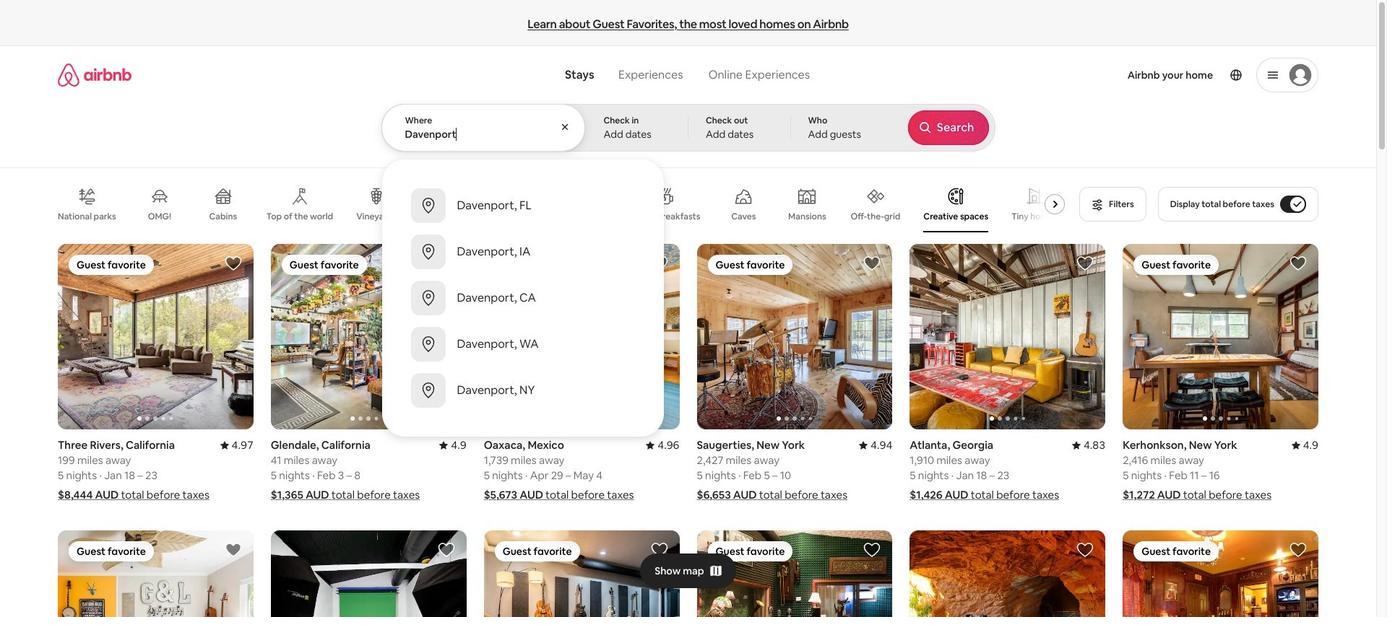 Task type: locate. For each thing, give the bounding box(es) containing it.
Search destinations search field
[[405, 128, 562, 141]]

4.97 out of 5 average rating image
[[220, 439, 253, 452]]

4.9 out of 5 average rating image
[[439, 439, 466, 452], [1291, 439, 1318, 452]]

4.83 out of 5 average rating image
[[1072, 439, 1105, 452]]

add to wishlist: glendale, california image
[[438, 255, 455, 272]]

4 option from the top
[[382, 321, 664, 368]]

group
[[58, 176, 1071, 233], [58, 244, 253, 430], [271, 244, 466, 430], [484, 244, 679, 430], [697, 244, 892, 430], [910, 244, 1301, 430], [1123, 244, 1318, 430], [58, 531, 253, 618], [271, 531, 466, 618], [484, 531, 679, 618], [697, 531, 892, 618], [910, 531, 1105, 618], [1123, 531, 1318, 618]]

add to wishlist: atlanta, georgia image
[[1076, 255, 1094, 272]]

add to wishlist: redwood valley, california image
[[864, 542, 881, 559]]

2 4.9 out of 5 average rating image from the left
[[1291, 439, 1318, 452]]

1 option from the top
[[382, 183, 664, 229]]

add to wishlist: oaxaca, mexico image
[[651, 255, 668, 272]]

what can we help you find? tab list
[[553, 59, 696, 91]]

4.9 out of 5 average rating image for add to wishlist: glendale, california image
[[439, 439, 466, 452]]

4.9 out of 5 average rating image for add to wishlist: kerhonkson, new york icon
[[1291, 439, 1318, 452]]

1 horizontal spatial 4.9 out of 5 average rating image
[[1291, 439, 1318, 452]]

0 horizontal spatial 4.9 out of 5 average rating image
[[439, 439, 466, 452]]

tab panel
[[381, 104, 995, 437]]

search suggestions list box
[[382, 171, 664, 425]]

1 4.9 out of 5 average rating image from the left
[[439, 439, 466, 452]]

5 option from the top
[[382, 368, 664, 414]]

4.94 out of 5 average rating image
[[859, 439, 892, 452]]

option
[[382, 183, 664, 229], [382, 229, 664, 275], [382, 275, 664, 321], [382, 321, 664, 368], [382, 368, 664, 414]]

2 option from the top
[[382, 229, 664, 275]]

add to wishlist: boulder, utah image
[[1076, 542, 1094, 559]]

add to wishlist: nashville, tennessee image
[[651, 542, 668, 559]]

None search field
[[381, 46, 995, 437]]



Task type: vqa. For each thing, say whether or not it's contained in the screenshot.
Add to wishlist: Saugerties, New York Image
yes



Task type: describe. For each thing, give the bounding box(es) containing it.
add to wishlist: covington, georgia image
[[1289, 542, 1307, 559]]

add to wishlist: kerhonkson, new york image
[[1289, 255, 1307, 272]]

add to wishlist: saugerties, new york image
[[864, 255, 881, 272]]

add to wishlist: three rivers, california image
[[225, 255, 242, 272]]

add to wishlist: franklin, tennessee image
[[438, 542, 455, 559]]

4.96 out of 5 average rating image
[[646, 439, 679, 452]]

3 option from the top
[[382, 275, 664, 321]]

profile element
[[833, 46, 1318, 104]]

add to wishlist: la mesa, california image
[[225, 542, 242, 559]]



